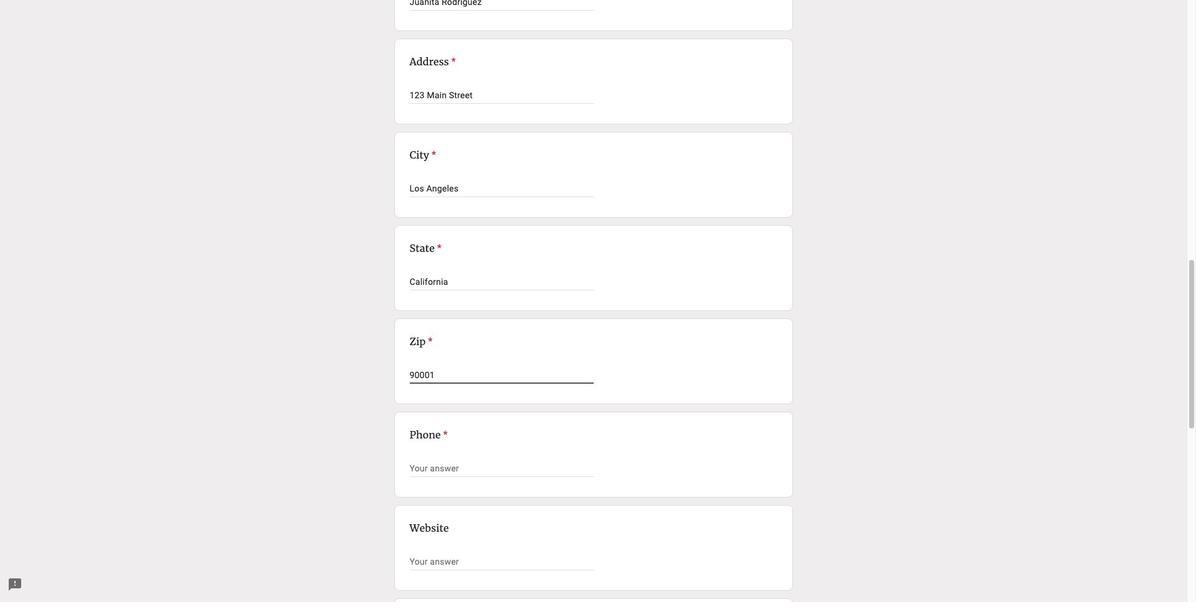 Task type: describe. For each thing, give the bounding box(es) containing it.
5 heading from the top
[[410, 428, 448, 443]]

3 heading from the top
[[410, 241, 442, 256]]

required question element for second heading from the bottom
[[426, 335, 433, 349]]

1 heading from the top
[[410, 54, 456, 69]]



Task type: locate. For each thing, give the bounding box(es) containing it.
required question element for first heading from the bottom of the page
[[441, 428, 448, 443]]

4 heading from the top
[[410, 335, 433, 349]]

heading
[[410, 54, 456, 69], [410, 148, 436, 163], [410, 241, 442, 256], [410, 335, 433, 349], [410, 428, 448, 443]]

None text field
[[410, 0, 593, 9], [410, 462, 593, 477], [410, 555, 593, 570], [410, 0, 593, 9], [410, 462, 593, 477], [410, 555, 593, 570]]

required question element
[[449, 54, 456, 69], [429, 148, 436, 163], [435, 241, 442, 256], [426, 335, 433, 349], [441, 428, 448, 443]]

required question element for 4th heading from the bottom of the page
[[429, 148, 436, 163]]

None text field
[[410, 88, 593, 103], [410, 181, 593, 196], [410, 275, 593, 290], [410, 368, 593, 383], [410, 88, 593, 103], [410, 181, 593, 196], [410, 275, 593, 290], [410, 368, 593, 383]]

report a problem to google image
[[7, 578, 22, 593]]

required question element for third heading from the top of the page
[[435, 241, 442, 256]]

2 heading from the top
[[410, 148, 436, 163]]

required question element for first heading from the top of the page
[[449, 54, 456, 69]]



Task type: vqa. For each thing, say whether or not it's contained in the screenshot.
text field
yes



